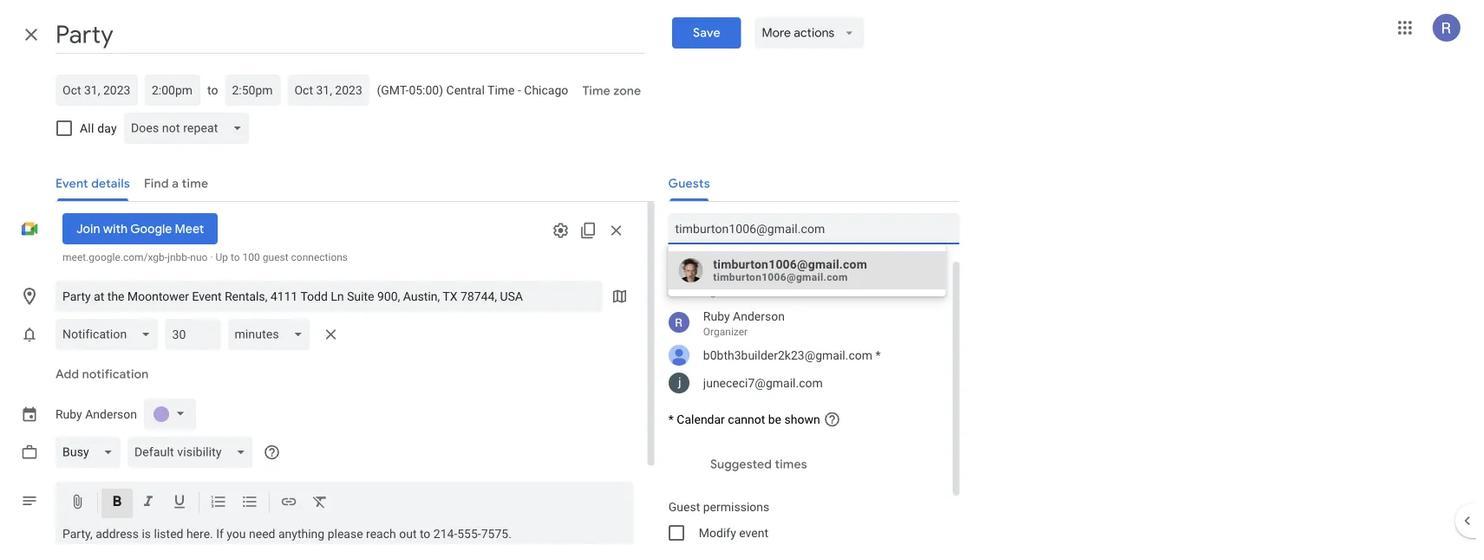 Task type: locate. For each thing, give the bounding box(es) containing it.
1 horizontal spatial anderson
[[733, 309, 785, 324]]

timburton1006@gmail.com down guests text field
[[714, 257, 868, 272]]

anything
[[278, 528, 325, 542]]

chicago
[[524, 83, 569, 97]]

1 vertical spatial anderson
[[85, 408, 137, 422]]

address
[[96, 528, 139, 542]]

anderson for ruby anderson
[[85, 408, 137, 422]]

* left calendar
[[668, 413, 674, 427]]

group containing guest permissions
[[655, 495, 953, 546]]

suggested
[[710, 457, 772, 473]]

all day
[[80, 121, 117, 135]]

time zone
[[582, 83, 641, 99]]

group
[[655, 495, 953, 546]]

party,
[[62, 528, 93, 542]]

timburton1006@gmail.com list box
[[668, 252, 946, 290]]

party, address is listed here. if you need anything please reach out to 214-555-7575.
[[62, 528, 515, 542]]

anderson up organizer
[[733, 309, 785, 324]]

modify
[[699, 526, 736, 541]]

1 vertical spatial to
[[231, 252, 240, 264]]

underline image
[[171, 494, 188, 514]]

1 vertical spatial *
[[668, 413, 674, 427]]

b0bth3builder2k23@gmail.com tree item
[[655, 342, 953, 370]]

1 timburton1006@gmail.com from the top
[[714, 257, 868, 272]]

·
[[210, 252, 213, 264]]

30 minutes before element
[[56, 316, 345, 354]]

1 horizontal spatial ruby
[[703, 309, 730, 324]]

bold image
[[108, 494, 126, 514]]

meet.google.com/xgb-
[[62, 252, 168, 264]]

insert link image
[[280, 494, 298, 514]]

timburton1006@gmail.com up ruby anderson, organizer tree item
[[714, 271, 848, 284]]

to inside text box
[[420, 528, 431, 542]]

ruby up organizer
[[703, 309, 730, 324]]

End time text field
[[232, 80, 274, 101]]

214-
[[434, 528, 457, 542]]

bulleted list image
[[241, 494, 259, 514]]

0 horizontal spatial ruby
[[56, 408, 82, 422]]

ruby for ruby anderson organizer
[[703, 309, 730, 324]]

numbered list image
[[210, 494, 227, 514]]

to
[[207, 83, 218, 97], [231, 252, 240, 264], [420, 528, 431, 542]]

3 guests 2 awaiting
[[668, 269, 716, 298]]

time left -
[[488, 83, 515, 97]]

2 vertical spatial to
[[420, 528, 431, 542]]

arrow_drop_down
[[842, 25, 857, 41]]

* up junececi7@gmail.com tree item
[[875, 348, 881, 363]]

0 vertical spatial *
[[875, 348, 881, 363]]

0 horizontal spatial time
[[488, 83, 515, 97]]

jnbb-
[[168, 252, 190, 264]]

1 horizontal spatial to
[[231, 252, 240, 264]]

meet
[[175, 221, 204, 237]]

ruby
[[703, 309, 730, 324], [56, 408, 82, 422]]

ruby for ruby anderson
[[56, 408, 82, 422]]

anderson down notification
[[85, 408, 137, 422]]

None field
[[124, 113, 256, 144], [56, 319, 165, 351], [228, 319, 317, 351], [56, 437, 127, 469], [127, 437, 260, 469], [124, 113, 256, 144], [56, 319, 165, 351], [228, 319, 317, 351], [56, 437, 127, 469], [127, 437, 260, 469]]

ruby down the add
[[56, 408, 82, 422]]

time left zone
[[582, 83, 611, 99]]

guests
[[678, 269, 715, 283]]

cannot
[[728, 413, 765, 427]]

0 horizontal spatial anderson
[[85, 408, 137, 422]]

2 horizontal spatial to
[[420, 528, 431, 542]]

event
[[739, 526, 768, 541]]

need
[[249, 528, 275, 542]]

permissions
[[703, 500, 769, 515]]

Guests text field
[[675, 213, 953, 245]]

0 horizontal spatial to
[[207, 83, 218, 97]]

anderson
[[733, 309, 785, 324], [85, 408, 137, 422]]

more
[[762, 25, 791, 41]]

1 horizontal spatial *
[[875, 348, 881, 363]]

Description text field
[[56, 528, 634, 546]]

all
[[80, 121, 94, 135]]

to right start time text field
[[207, 83, 218, 97]]

time
[[488, 83, 515, 97], [582, 83, 611, 99]]

formatting options toolbar
[[56, 482, 634, 525]]

0 vertical spatial anderson
[[733, 309, 785, 324]]

to right the up
[[231, 252, 240, 264]]

join with google meet link
[[62, 213, 218, 245]]

italic image
[[140, 494, 157, 514]]

2 timburton1006@gmail.com from the top
[[714, 271, 848, 284]]

ruby inside ruby anderson organizer
[[703, 309, 730, 324]]

End date text field
[[295, 80, 363, 101]]

05:00)
[[409, 83, 443, 97]]

time inside button
[[582, 83, 611, 99]]

0 vertical spatial to
[[207, 83, 218, 97]]

nuo
[[190, 252, 208, 264]]

Start time text field
[[152, 80, 193, 101]]

add notification button
[[49, 354, 156, 396]]

timburton1006@gmail.com
[[714, 257, 868, 272], [714, 271, 848, 284]]

you
[[227, 528, 246, 542]]

* inside b0bth3builder2k23@gmail.com tree item
[[875, 348, 881, 363]]

(gmt-
[[377, 83, 409, 97]]

0 vertical spatial ruby
[[703, 309, 730, 324]]

0 horizontal spatial *
[[668, 413, 674, 427]]

ruby anderson
[[56, 408, 137, 422]]

anderson inside ruby anderson organizer
[[733, 309, 785, 324]]

more actions arrow_drop_down
[[762, 25, 857, 41]]

1 horizontal spatial time
[[582, 83, 611, 99]]

*
[[875, 348, 881, 363], [668, 413, 674, 427]]

to right out
[[420, 528, 431, 542]]

here.
[[186, 528, 213, 542]]

google
[[130, 221, 172, 237]]

1 vertical spatial ruby
[[56, 408, 82, 422]]

modify event
[[699, 526, 768, 541]]



Task type: describe. For each thing, give the bounding box(es) containing it.
organizer
[[703, 326, 748, 338]]

be
[[768, 413, 781, 427]]

Location text field
[[62, 281, 596, 312]]

shown
[[784, 413, 820, 427]]

join
[[76, 221, 100, 237]]

suggested times
[[710, 457, 807, 473]]

2
[[668, 286, 674, 298]]

with
[[103, 221, 128, 237]]

ruby anderson, organizer tree item
[[655, 305, 953, 342]]

timburton1006@gmail.com timburton1006@gmail.com
[[714, 257, 868, 284]]

100
[[243, 252, 260, 264]]

junececi7@gmail.com tree item
[[655, 370, 953, 397]]

anderson for ruby anderson organizer
[[733, 309, 785, 324]]

b0bth3builder2k23@gmail.com *
[[703, 348, 881, 363]]

meet.google.com/xgb-jnbb-nuo · up to 100 guest connections
[[62, 252, 348, 264]]

* calendar cannot be shown
[[668, 413, 820, 427]]

up
[[216, 252, 228, 264]]

times
[[775, 457, 807, 473]]

(gmt-05:00) central time - chicago
[[377, 83, 569, 97]]

3
[[668, 269, 675, 283]]

add
[[56, 367, 79, 383]]

guest
[[668, 500, 700, 515]]

reach
[[366, 528, 396, 542]]

listed
[[154, 528, 183, 542]]

central
[[446, 83, 485, 97]]

add notification
[[56, 367, 149, 383]]

out
[[399, 528, 417, 542]]

555-
[[457, 528, 481, 542]]

please
[[328, 528, 363, 542]]

suggested times button
[[703, 449, 814, 481]]

awaiting
[[677, 286, 716, 298]]

-
[[518, 83, 521, 97]]

Title text field
[[56, 16, 645, 54]]

join with google meet
[[76, 221, 204, 237]]

ruby anderson organizer
[[703, 309, 785, 338]]

notification
[[82, 367, 149, 383]]

junececi7@gmail.com
[[703, 376, 823, 390]]

timburton1006@gmail.com inside timburton1006@gmail.com timburton1006@gmail.com
[[714, 271, 848, 284]]

calendar
[[677, 413, 725, 427]]

7575.
[[481, 528, 512, 542]]

Start date text field
[[62, 80, 131, 101]]

guest permissions
[[668, 500, 769, 515]]

save
[[693, 25, 721, 41]]

time zone button
[[576, 75, 648, 107]]

guests invited to this event. tree
[[655, 305, 953, 397]]

save button
[[672, 17, 741, 49]]

Minutes in advance for notification number field
[[172, 319, 214, 351]]

day
[[97, 121, 117, 135]]

zone
[[613, 83, 641, 99]]

if
[[216, 528, 224, 542]]

remove formatting image
[[311, 494, 329, 514]]

actions
[[794, 25, 835, 41]]

b0bth3builder2k23@gmail.com
[[703, 348, 872, 363]]

connections
[[291, 252, 348, 264]]

guest
[[263, 252, 289, 264]]

is
[[142, 528, 151, 542]]



Task type: vqa. For each thing, say whether or not it's contained in the screenshot.
1st timburton1006@gmail.com from the bottom of the Timburton1006@Gmail.Com Timburton1006@Gmail.Com
yes



